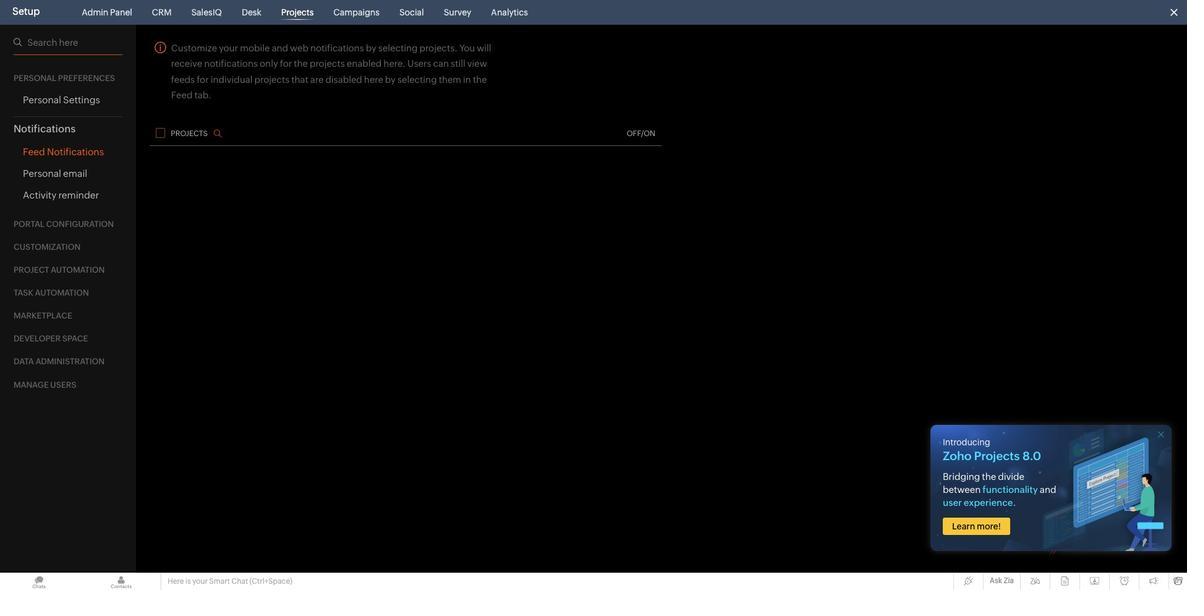 Task type: describe. For each thing, give the bounding box(es) containing it.
zia
[[1004, 577, 1015, 585]]

setup
[[12, 6, 40, 17]]

survey
[[444, 7, 472, 17]]

crm
[[152, 7, 172, 17]]

analytics link
[[486, 0, 533, 25]]

salesiq
[[191, 7, 222, 17]]

crm link
[[147, 0, 177, 25]]

contacts image
[[82, 573, 160, 590]]

admin
[[82, 7, 108, 17]]

chat
[[232, 577, 248, 586]]

admin panel
[[82, 7, 132, 17]]

admin panel link
[[77, 0, 137, 25]]

survey link
[[439, 0, 477, 25]]

salesiq link
[[186, 0, 227, 25]]

analytics
[[491, 7, 528, 17]]

campaigns
[[334, 7, 380, 17]]

ask zia
[[990, 577, 1015, 585]]



Task type: locate. For each thing, give the bounding box(es) containing it.
projects link
[[276, 0, 319, 25]]

social
[[400, 7, 424, 17]]

ask
[[990, 577, 1003, 585]]

campaigns link
[[329, 0, 385, 25]]

is
[[186, 577, 191, 586]]

desk
[[242, 7, 262, 17]]

desk link
[[237, 0, 266, 25]]

smart
[[209, 577, 230, 586]]

(ctrl+space)
[[250, 577, 292, 586]]

social link
[[395, 0, 429, 25]]

chats image
[[0, 573, 78, 590]]

your
[[192, 577, 208, 586]]

projects
[[281, 7, 314, 17]]

here
[[168, 577, 184, 586]]

here is your smart chat (ctrl+space)
[[168, 577, 292, 586]]

panel
[[110, 7, 132, 17]]



Task type: vqa. For each thing, say whether or not it's contained in the screenshot.
the left Orders
no



